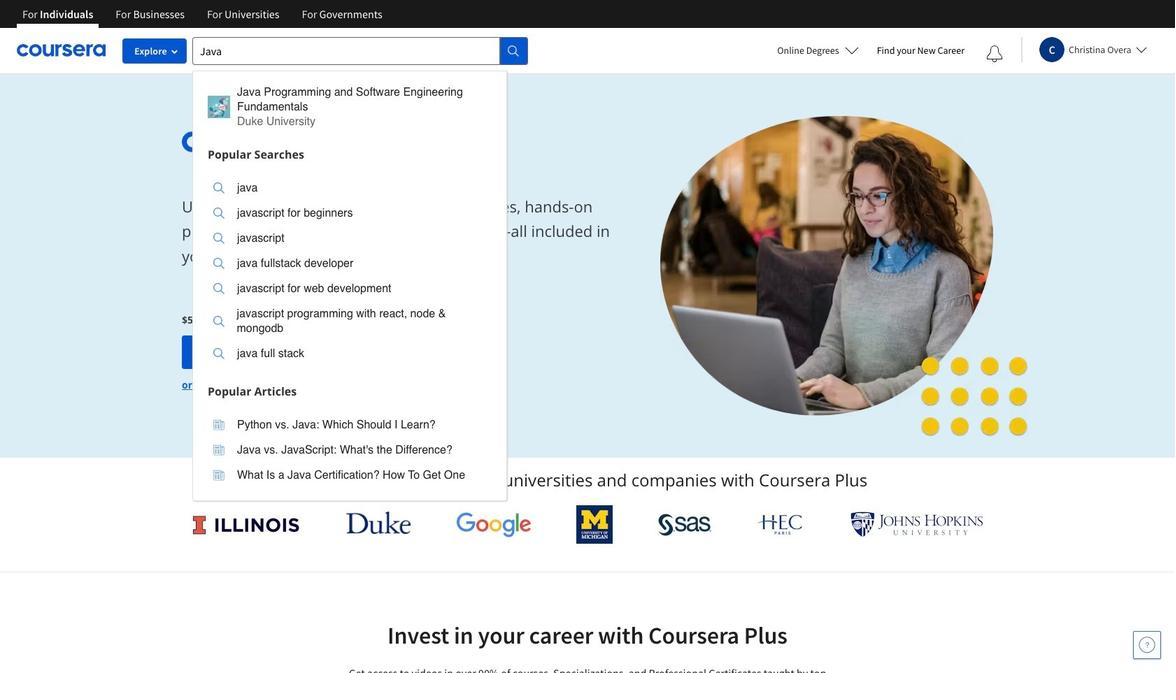 Task type: locate. For each thing, give the bounding box(es) containing it.
1 list box from the top
[[193, 167, 506, 379]]

None search field
[[192, 37, 528, 501]]

google image
[[456, 512, 531, 538]]

suggestion image image
[[208, 96, 230, 118], [213, 183, 225, 194], [213, 208, 225, 219], [213, 233, 225, 244], [213, 258, 225, 269], [213, 283, 225, 294], [213, 316, 224, 327], [213, 348, 225, 360], [213, 420, 225, 431], [213, 445, 225, 456], [213, 470, 225, 481]]

1 vertical spatial list box
[[193, 404, 506, 500]]

hec paris image
[[756, 511, 805, 539]]

What do you want to learn? text field
[[192, 37, 500, 65]]

0 vertical spatial list box
[[193, 167, 506, 379]]

coursera plus image
[[182, 131, 395, 152]]

list box
[[193, 167, 506, 379], [193, 404, 506, 500]]

johns hopkins university image
[[850, 512, 983, 538]]



Task type: describe. For each thing, give the bounding box(es) containing it.
sas image
[[658, 514, 711, 536]]

university of michigan image
[[577, 506, 613, 544]]

coursera image
[[17, 39, 106, 62]]

2 list box from the top
[[193, 404, 506, 500]]

duke university image
[[346, 512, 411, 534]]

banner navigation
[[11, 0, 394, 28]]

university of illinois at urbana-champaign image
[[192, 514, 301, 536]]

autocomplete results list box
[[192, 70, 507, 501]]

help center image
[[1139, 637, 1155, 654]]



Task type: vqa. For each thing, say whether or not it's contained in the screenshot.
university of illinois at urbana-champaign Image
yes



